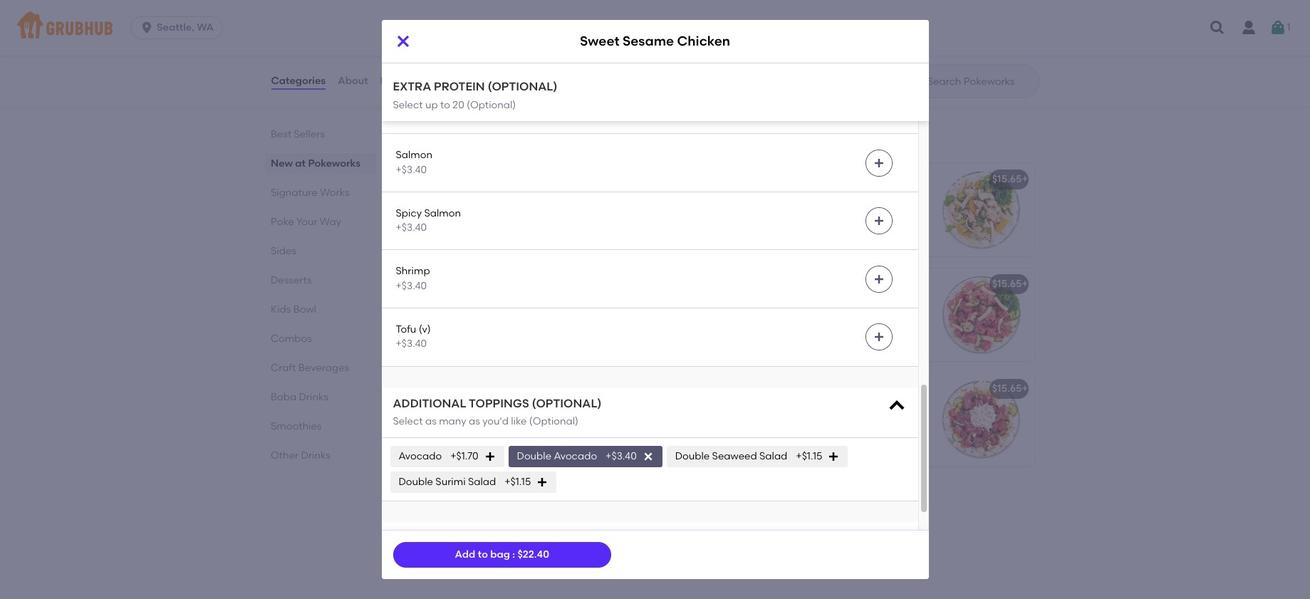 Task type: describe. For each thing, give the bounding box(es) containing it.
salmon up toppings
[[473, 383, 510, 395]]

double seaweed salad
[[675, 451, 788, 463]]

salmon inside flame-cooked salmon +$3.40
[[471, 91, 507, 103]]

white for onion
[[520, 461, 546, 473]]

(optional) for additional toppings (optional)
[[532, 397, 602, 410]]

(v) inside tofu (v) +$3.40
[[419, 324, 431, 336]]

pokeworks
[[308, 157, 360, 170]]

+ for umami ahi
[[1022, 383, 1028, 395]]

1 horizontal spatial signature works
[[404, 131, 528, 148]]

and
[[874, 52, 894, 64]]

double for double seaweed salad
[[675, 451, 710, 463]]

over inside organic firm tofu, cucumber, sweet onion, shredded kale, edamame, sweet shoyu flavor, avocado, green onion, seaweed salad, sesame seeds served over a bowl of white rice.
[[450, 566, 471, 578]]

(optional) inside additional toppings (optional) select as many as you'd like (optional)
[[529, 416, 579, 428]]

craft beverages
[[270, 362, 349, 374]]

organic
[[416, 508, 455, 520]]

umami ahi
[[735, 383, 789, 395]]

crisps,
[[445, 342, 476, 354]]

kids
[[270, 304, 291, 316]]

sellers
[[294, 128, 325, 140]]

cucumber, inside organic firm tofu, cucumber, sweet onion, shredded kale, edamame, sweet shoyu flavor, avocado, green onion, seaweed salad, sesame seeds served over a bowl of white rice.
[[504, 508, 555, 520]]

sides
[[270, 245, 296, 257]]

1 as from the left
[[425, 416, 437, 428]]

combined
[[844, 38, 893, 50]]

sweet for ponzu
[[551, 403, 579, 415]]

salad, inside the atlantic salmon, cucumber, sweet onion, pineapple, cilantro, ponzu fresh flavor, seaweed salad, green onion, sesame seeds, onion crisps served over a bowl of white rice.
[[522, 432, 551, 444]]

breast
[[810, 38, 841, 50]]

drinks for boba drinks
[[299, 391, 328, 403]]

wa
[[197, 21, 214, 33]]

1 button
[[1270, 15, 1291, 41]]

aioli
[[515, 313, 535, 325]]

sriracha
[[472, 313, 512, 325]]

a inside organic firm tofu, cucumber, sweet onion, shredded kale, edamame, sweet shoyu flavor, avocado, green onion, seaweed salad, sesame seeds served over a bowl of white rice.
[[474, 566, 480, 578]]

0 horizontal spatial with
[[735, 52, 755, 64]]

green inside savory chicken breast combined with delicate ramen noodles and our savory miso broth. this warm noodle soup is garnished with green onions.
[[844, 81, 872, 93]]

extra protein (optional) select up to 20 (optional)
[[393, 80, 558, 111]]

select for additional toppings (optional)
[[393, 416, 423, 428]]

spicy for spicy tuna
[[396, 33, 422, 45]]

categories
[[271, 75, 326, 87]]

many
[[439, 416, 467, 428]]

flame-
[[396, 91, 430, 103]]

of for seeds,
[[508, 461, 518, 473]]

bowl for crisps,
[[448, 356, 471, 368]]

:
[[513, 549, 515, 561]]

sesame inside ahi tuna, cucumber, sweet onion, edamame, sriracha aioli flavor, masago, green onion, sesame seeds, onion crisps, shredded nori served over a bowl of white rice.
[[523, 327, 561, 339]]

white for shredded
[[485, 356, 512, 368]]

reviews button
[[380, 56, 421, 107]]

$15.65 + for luxe lobster bowl
[[673, 17, 709, 29]]

best sellers
[[270, 128, 325, 140]]

to inside extra protein (optional) select up to 20 (optional)
[[440, 99, 450, 111]]

a for sesame
[[474, 461, 480, 473]]

1 vertical spatial works
[[320, 187, 349, 199]]

at
[[295, 157, 305, 170]]

desserts
[[270, 274, 311, 286]]

yuzu
[[416, 383, 439, 395]]

kale,
[[496, 522, 519, 534]]

yuzu ponzu salmon
[[416, 383, 510, 395]]

savory
[[735, 66, 767, 79]]

+$1.15 for double surimi salad
[[505, 476, 531, 488]]

seattle, wa button
[[130, 16, 229, 39]]

bowl for the chicken noodle soup image
[[480, 17, 504, 29]]

combos
[[270, 333, 312, 345]]

green inside organic firm tofu, cucumber, sweet onion, shredded kale, edamame, sweet shoyu flavor, avocado, green onion, seaweed salad, sesame seeds served over a bowl of white rice.
[[559, 537, 587, 549]]

seattle, wa
[[157, 21, 214, 33]]

additional toppings (optional) select as many as you'd like (optional)
[[393, 397, 602, 428]]

chicken
[[770, 38, 808, 50]]

bowl inside organic firm tofu, cucumber, sweet onion, shredded kale, edamame, sweet shoyu flavor, avocado, green onion, seaweed salad, sesame seeds served over a bowl of white rice.
[[483, 566, 506, 578]]

poke your way
[[270, 216, 341, 228]]

salmon inside spicy salmon +$3.40
[[424, 207, 461, 219]]

$15.65 for umami ahi
[[993, 383, 1022, 395]]

+ for yuzu ponzu salmon
[[703, 383, 709, 395]]

luxe for the sweet sesame chicken image
[[416, 173, 439, 186]]

you'd
[[483, 416, 509, 428]]

$15.65 for luxe lobster bowl
[[673, 17, 703, 29]]

tofu (v) +$3.40
[[396, 324, 431, 350]]

double avocado
[[517, 451, 597, 463]]

flavor, inside the atlantic salmon, cucumber, sweet onion, pineapple, cilantro, ponzu fresh flavor, seaweed salad, green onion, sesame seeds, onion crisps served over a bowl of white rice.
[[444, 432, 473, 444]]

onion inside the atlantic salmon, cucumber, sweet onion, pineapple, cilantro, ponzu fresh flavor, seaweed salad, green onion, sesame seeds, onion crisps served over a bowl of white rice.
[[521, 446, 548, 459]]

avocado,
[[511, 537, 557, 549]]

$15.65 + for yuzu ponzu salmon
[[673, 383, 709, 395]]

about
[[338, 75, 368, 87]]

reviews
[[380, 75, 420, 87]]

spicy for spicy salmon
[[396, 207, 422, 219]]

cucumber, for cilantro,
[[497, 403, 548, 415]]

garnished
[[771, 81, 819, 93]]

seeds, inside ahi tuna, cucumber, sweet onion, edamame, sriracha aioli flavor, masago, green onion, sesame seeds, onion crisps, shredded nori served over a bowl of white rice.
[[563, 327, 594, 339]]

noodle
[[778, 17, 813, 29]]

1 vertical spatial tofu
[[480, 488, 501, 500]]

nori
[[527, 342, 545, 354]]

boba drinks
[[270, 391, 328, 403]]

$15.65 for sweet shoyu tofu (v)
[[673, 488, 703, 500]]

luxe lobster bowl image for the sweet sesame chicken image
[[608, 164, 715, 257]]

select for extra protein (optional)
[[393, 99, 423, 111]]

Search Pokeworks search field
[[926, 75, 1035, 88]]

$15.65 for yuzu ponzu salmon
[[673, 383, 703, 395]]

served for onion,
[[416, 461, 448, 473]]

up
[[425, 99, 438, 111]]

salad for double surimi salad
[[468, 476, 496, 488]]

green inside the atlantic salmon, cucumber, sweet onion, pineapple, cilantro, ponzu fresh flavor, seaweed salad, green onion, sesame seeds, onion crisps served over a bowl of white rice.
[[554, 432, 582, 444]]

$22.40
[[518, 549, 550, 561]]

fresh
[[416, 432, 442, 444]]

additional
[[393, 397, 466, 410]]

add to bag : $22.40
[[455, 549, 550, 561]]

chicken noodle soup
[[735, 17, 841, 29]]

luxe for the chicken noodle soup image
[[416, 17, 439, 29]]

add
[[455, 549, 476, 561]]

edamame, inside organic firm tofu, cucumber, sweet onion, shredded kale, edamame, sweet shoyu flavor, avocado, green onion, seaweed salad, sesame seeds served over a bowl of white rice.
[[521, 522, 575, 534]]

salmon down up
[[396, 149, 433, 161]]

+$3.40 inside spicy salmon +$3.40
[[396, 222, 427, 234]]

shoyu inside organic firm tofu, cucumber, sweet onion, shredded kale, edamame, sweet shoyu flavor, avocado, green onion, seaweed salad, sesame seeds served over a bowl of white rice.
[[448, 537, 477, 549]]

our
[[896, 52, 912, 64]]

new at pokeworks
[[270, 157, 360, 170]]

yuzu ponzu salmon image
[[608, 374, 715, 466]]

sweet sesame chicken image
[[928, 164, 1034, 257]]

+$3.40 inside shrimp +$3.40
[[396, 280, 427, 292]]

+ for sweet shoyu tofu (v)
[[703, 488, 709, 500]]

tuna,
[[434, 298, 459, 310]]

ahi for spicy ahi
[[445, 278, 461, 290]]

broth.
[[794, 66, 823, 79]]

miso
[[769, 66, 792, 79]]

sweet shoyu tofu (v)
[[416, 488, 516, 500]]

extra
[[393, 80, 431, 93]]

chicken noodle soup image
[[928, 8, 1034, 101]]

sweet for sweet sesame chicken
[[580, 33, 620, 49]]

way
[[320, 216, 341, 228]]

bowl for seeds,
[[483, 461, 506, 473]]

flavor, inside organic firm tofu, cucumber, sweet onion, shredded kale, edamame, sweet shoyu flavor, avocado, green onion, seaweed salad, sesame seeds served over a bowl of white rice.
[[480, 537, 509, 549]]

salmon,
[[456, 403, 494, 415]]

edamame, inside ahi tuna, cucumber, sweet onion, edamame, sriracha aioli flavor, masago, green onion, sesame seeds, onion crisps, shredded nori served over a bowl of white rice.
[[416, 313, 469, 325]]

flavor, inside ahi tuna, cucumber, sweet onion, edamame, sriracha aioli flavor, masago, green onion, sesame seeds, onion crisps, shredded nori served over a bowl of white rice.
[[538, 313, 567, 325]]

luxe lobster bowl button
[[407, 164, 715, 257]]

1 horizontal spatial (v)
[[503, 488, 516, 500]]

flame-cooked salmon +$3.40
[[396, 91, 507, 118]]

soup
[[816, 17, 841, 29]]

seeds
[[566, 551, 594, 563]]

ahi tuna, cucumber, sweet onion, edamame, sriracha aioli flavor, masago, green onion, sesame seeds, onion crisps, shredded nori served over a bowl of white rice.
[[416, 298, 594, 368]]

+ for luxe lobster bowl
[[703, 17, 709, 29]]

kids bowl
[[270, 304, 316, 316]]

delicate
[[758, 52, 797, 64]]



Task type: vqa. For each thing, say whether or not it's contained in the screenshot.


Task type: locate. For each thing, give the bounding box(es) containing it.
0 horizontal spatial signature works
[[270, 187, 349, 199]]

sweet sesame chicken
[[580, 33, 730, 49]]

cucumber, for sriracha
[[461, 298, 513, 310]]

bag
[[491, 549, 510, 561]]

ahi
[[445, 278, 461, 290], [416, 298, 432, 310], [773, 383, 789, 395]]

1 horizontal spatial signature
[[404, 131, 478, 148]]

seaweed down firm
[[448, 551, 492, 563]]

cucumber, up like
[[497, 403, 548, 415]]

served up double surimi salad
[[416, 461, 448, 473]]

double left "seaweed"
[[675, 451, 710, 463]]

white down cilantro,
[[520, 461, 546, 473]]

green
[[844, 81, 872, 93], [461, 327, 489, 339], [554, 432, 582, 444], [559, 537, 587, 549]]

drinks right other
[[301, 450, 330, 462]]

ramen
[[800, 52, 832, 64]]

salad down '+$1.70'
[[468, 476, 496, 488]]

1 vertical spatial of
[[508, 461, 518, 473]]

luxe
[[416, 17, 439, 29], [416, 173, 439, 186]]

0 vertical spatial ponzu
[[441, 383, 471, 395]]

white inside ahi tuna, cucumber, sweet onion, edamame, sriracha aioli flavor, masago, green onion, sesame seeds, onion crisps, shredded nori served over a bowl of white rice.
[[485, 356, 512, 368]]

seaweed
[[712, 451, 757, 463]]

categories button
[[270, 56, 327, 107]]

1 horizontal spatial seeds,
[[563, 327, 594, 339]]

1 vertical spatial luxe lobster bowl image
[[608, 164, 715, 257]]

cucumber, inside the atlantic salmon, cucumber, sweet onion, pineapple, cilantro, ponzu fresh flavor, seaweed salad, green onion, sesame seeds, onion crisps served over a bowl of white rice.
[[497, 403, 548, 415]]

white down $22.40
[[520, 566, 546, 578]]

luxe inside button
[[416, 173, 439, 186]]

sweet up aioli
[[515, 298, 544, 310]]

1 horizontal spatial flavor,
[[480, 537, 509, 549]]

1 vertical spatial seeds,
[[488, 446, 518, 459]]

2 luxe lobster bowl from the top
[[416, 173, 504, 186]]

a inside the atlantic salmon, cucumber, sweet onion, pineapple, cilantro, ponzu fresh flavor, seaweed salad, green onion, sesame seeds, onion crisps served over a bowl of white rice.
[[474, 461, 480, 473]]

1 vertical spatial chicken
[[677, 33, 730, 49]]

+$3.40 inside tofu (v) +$3.40
[[396, 338, 427, 350]]

this
[[825, 66, 845, 79]]

0 horizontal spatial (v)
[[419, 324, 431, 336]]

0 horizontal spatial double
[[399, 476, 433, 488]]

luxe up spicy salmon +$3.40
[[416, 173, 439, 186]]

chicken left savory
[[677, 33, 730, 49]]

sweet left sesame
[[580, 33, 620, 49]]

0 vertical spatial select
[[393, 99, 423, 111]]

seattle,
[[157, 21, 194, 33]]

as
[[425, 416, 437, 428], [469, 416, 480, 428]]

$15.65 + for umami ahi
[[993, 383, 1028, 395]]

2 shoyu from the top
[[448, 537, 477, 549]]

surimi
[[436, 476, 466, 488]]

0 vertical spatial shoyu
[[448, 488, 478, 500]]

chicken up savory
[[735, 17, 775, 29]]

spicy salmon +$3.40
[[396, 207, 461, 234]]

2 vertical spatial bowl
[[293, 304, 316, 316]]

1 vertical spatial cucumber,
[[497, 403, 548, 415]]

served right nori
[[548, 342, 580, 354]]

1 vertical spatial flavor,
[[444, 432, 473, 444]]

other drinks
[[270, 450, 330, 462]]

ponzu up salmon,
[[441, 383, 471, 395]]

0 horizontal spatial tofu
[[396, 324, 416, 336]]

1 horizontal spatial +$1.15
[[796, 451, 823, 463]]

luxe lobster bowl for the luxe lobster bowl image corresponding to the chicken noodle soup image
[[416, 17, 504, 29]]

1 vertical spatial edamame,
[[521, 522, 575, 534]]

sesame
[[623, 33, 674, 49]]

best
[[270, 128, 291, 140]]

beverages
[[298, 362, 349, 374]]

1 vertical spatial with
[[822, 81, 842, 93]]

2 horizontal spatial ahi
[[773, 383, 789, 395]]

with down this
[[822, 81, 842, 93]]

salad, inside organic firm tofu, cucumber, sweet onion, shredded kale, edamame, sweet shoyu flavor, avocado, green onion, seaweed salad, sesame seeds served over a bowl of white rice.
[[494, 551, 523, 563]]

organic firm tofu, cucumber, sweet onion, shredded kale, edamame, sweet shoyu flavor, avocado, green onion, seaweed salad, sesame seeds served over a bowl of white rice.
[[416, 508, 594, 578]]

your
[[296, 216, 317, 228]]

rice. down seeds
[[549, 566, 569, 578]]

over up "surimi"
[[450, 461, 471, 473]]

a up sweet shoyu tofu (v)
[[474, 461, 480, 473]]

cucumber,
[[461, 298, 513, 310], [497, 403, 548, 415], [504, 508, 555, 520]]

0 vertical spatial salad,
[[522, 432, 551, 444]]

sesame inside organic firm tofu, cucumber, sweet onion, shredded kale, edamame, sweet shoyu flavor, avocado, green onion, seaweed salad, sesame seeds served over a bowl of white rice.
[[526, 551, 563, 563]]

seaweed inside the atlantic salmon, cucumber, sweet onion, pineapple, cilantro, ponzu fresh flavor, seaweed salad, green onion, sesame seeds, onion crisps served over a bowl of white rice.
[[476, 432, 519, 444]]

1 horizontal spatial chicken
[[735, 17, 775, 29]]

1 vertical spatial shoyu
[[448, 537, 477, 549]]

cucumber, inside ahi tuna, cucumber, sweet onion, edamame, sriracha aioli flavor, masago, green onion, sesame seeds, onion crisps, shredded nori served over a bowl of white rice.
[[461, 298, 513, 310]]

spicy
[[396, 33, 422, 45], [396, 207, 422, 219], [416, 278, 443, 290]]

spicy down shrimp
[[416, 278, 443, 290]]

seeds,
[[563, 327, 594, 339], [488, 446, 518, 459]]

1 vertical spatial salad,
[[494, 551, 523, 563]]

(v) down the spicy ahi
[[419, 324, 431, 336]]

sesame inside the atlantic salmon, cucumber, sweet onion, pineapple, cilantro, ponzu fresh flavor, seaweed salad, green onion, sesame seeds, onion crisps served over a bowl of white rice.
[[448, 446, 485, 459]]

0 vertical spatial salad
[[760, 451, 788, 463]]

salad for double seaweed salad
[[760, 451, 788, 463]]

tofu,
[[479, 508, 501, 520]]

ahi up tuna,
[[445, 278, 461, 290]]

luxe lobster bowl for the luxe lobster bowl image corresponding to the sweet sesame chicken image
[[416, 173, 504, 186]]

0 vertical spatial flavor,
[[538, 313, 567, 325]]

bowl right '+$1.70'
[[483, 461, 506, 473]]

rice. inside organic firm tofu, cucumber, sweet onion, shredded kale, edamame, sweet shoyu flavor, avocado, green onion, seaweed salad, sesame seeds served over a bowl of white rice.
[[549, 566, 569, 578]]

1 horizontal spatial works
[[481, 131, 528, 148]]

sweet for sweet shoyu tofu (v)
[[416, 488, 446, 500]]

a down crisps,
[[439, 356, 446, 368]]

rice. for crisps
[[549, 461, 569, 473]]

rice. inside ahi tuna, cucumber, sweet onion, edamame, sriracha aioli flavor, masago, green onion, sesame seeds, onion crisps, shredded nori served over a bowl of white rice.
[[514, 356, 535, 368]]

0 vertical spatial sweet
[[515, 298, 544, 310]]

select inside additional toppings (optional) select as many as you'd like (optional)
[[393, 416, 423, 428]]

1 horizontal spatial salad
[[760, 451, 788, 463]]

works down extra protein (optional) select up to 20 (optional) on the left of the page
[[481, 131, 528, 148]]

of for crisps,
[[473, 356, 483, 368]]

cucumber, up kale,
[[504, 508, 555, 520]]

0 vertical spatial tofu
[[396, 324, 416, 336]]

a
[[439, 356, 446, 368], [474, 461, 480, 473], [474, 566, 480, 578]]

(optional) up crisps
[[529, 416, 579, 428]]

a for onion
[[439, 356, 446, 368]]

1 vertical spatial seaweed
[[448, 551, 492, 563]]

1 horizontal spatial onion
[[521, 446, 548, 459]]

like
[[511, 416, 527, 428]]

2 vertical spatial served
[[416, 566, 448, 578]]

+$1.70
[[451, 451, 479, 463]]

sweet down the organic
[[416, 537, 445, 549]]

main navigation navigation
[[0, 0, 1311, 56]]

lobster up tuna
[[441, 17, 478, 29]]

edamame, down tuna,
[[416, 313, 469, 325]]

0 vertical spatial chicken
[[735, 17, 775, 29]]

over up the yuzu
[[416, 356, 437, 368]]

select inside extra protein (optional) select up to 20 (optional)
[[393, 99, 423, 111]]

salmon right 20
[[471, 91, 507, 103]]

bowl
[[480, 17, 504, 29], [480, 173, 504, 186], [293, 304, 316, 316]]

1 vertical spatial +$1.15
[[505, 476, 531, 488]]

2 vertical spatial sweet
[[416, 537, 445, 549]]

svg image
[[1270, 19, 1287, 36], [394, 33, 412, 50], [873, 215, 885, 227], [873, 273, 885, 285], [873, 332, 885, 343], [828, 451, 840, 463], [537, 477, 548, 488]]

boba
[[270, 391, 296, 403]]

bowl inside button
[[480, 173, 504, 186]]

2 vertical spatial sweet
[[558, 508, 586, 520]]

ahi left tuna,
[[416, 298, 432, 310]]

2 vertical spatial of
[[508, 566, 518, 578]]

served
[[548, 342, 580, 354], [416, 461, 448, 473], [416, 566, 448, 578]]

onion left crisps
[[521, 446, 548, 459]]

select
[[393, 99, 423, 111], [393, 416, 423, 428]]

0 vertical spatial works
[[481, 131, 528, 148]]

shredded down sriracha
[[478, 342, 524, 354]]

2 luxe lobster bowl image from the top
[[608, 164, 715, 257]]

white inside organic firm tofu, cucumber, sweet onion, shredded kale, edamame, sweet shoyu flavor, avocado, green onion, seaweed salad, sesame seeds served over a bowl of white rice.
[[520, 566, 546, 578]]

edamame,
[[416, 313, 469, 325], [521, 522, 575, 534]]

ahi for umami ahi
[[773, 383, 789, 395]]

onion
[[416, 342, 443, 354], [521, 446, 548, 459]]

0 vertical spatial cucumber,
[[461, 298, 513, 310]]

double surimi salad
[[399, 476, 496, 488]]

+$3.40 down tuna
[[396, 47, 427, 59]]

over inside the atlantic salmon, cucumber, sweet onion, pineapple, cilantro, ponzu fresh flavor, seaweed salad, green onion, sesame seeds, onion crisps served over a bowl of white rice.
[[450, 461, 471, 473]]

protein
[[434, 80, 485, 93]]

white inside the atlantic salmon, cucumber, sweet onion, pineapple, cilantro, ponzu fresh flavor, seaweed salad, green onion, sesame seeds, onion crisps served over a bowl of white rice.
[[520, 461, 546, 473]]

of inside ahi tuna, cucumber, sweet onion, edamame, sriracha aioli flavor, masago, green onion, sesame seeds, onion crisps, shredded nori served over a bowl of white rice.
[[473, 356, 483, 368]]

double left "surimi"
[[399, 476, 433, 488]]

spicy down the salmon +$3.40
[[396, 207, 422, 219]]

to left 20
[[440, 99, 450, 111]]

0 horizontal spatial signature
[[270, 187, 317, 199]]

1 horizontal spatial to
[[478, 549, 488, 561]]

(optional) up crisps
[[532, 397, 602, 410]]

0 vertical spatial ahi
[[445, 278, 461, 290]]

(optional) inside additional toppings (optional) select as many as you'd like (optional)
[[532, 397, 602, 410]]

tofu up tofu,
[[480, 488, 501, 500]]

cilantro,
[[502, 418, 541, 430]]

0 horizontal spatial seeds,
[[488, 446, 518, 459]]

luxe lobster bowl image for the chicken noodle soup image
[[608, 8, 715, 101]]

1 select from the top
[[393, 99, 423, 111]]

1 vertical spatial signature
[[270, 187, 317, 199]]

sweet
[[515, 298, 544, 310], [551, 403, 579, 415], [558, 508, 586, 520]]

0 vertical spatial of
[[473, 356, 483, 368]]

chicken
[[735, 17, 775, 29], [677, 33, 730, 49]]

as down atlantic
[[425, 416, 437, 428]]

with
[[735, 52, 755, 64], [822, 81, 842, 93]]

shredded down firm
[[448, 522, 494, 534]]

shoyu up firm
[[448, 488, 478, 500]]

+$3.40 down shrimp
[[396, 280, 427, 292]]

+$3.40 up spicy salmon +$3.40
[[396, 164, 427, 176]]

sweet inside organic firm tofu, cucumber, sweet onion, shredded kale, edamame, sweet shoyu flavor, avocado, green onion, seaweed salad, sesame seeds served over a bowl of white rice.
[[558, 508, 586, 520]]

select down extra
[[393, 99, 423, 111]]

0 vertical spatial seeds,
[[563, 327, 594, 339]]

of inside the atlantic salmon, cucumber, sweet onion, pineapple, cilantro, ponzu fresh flavor, seaweed salad, green onion, sesame seeds, onion crisps served over a bowl of white rice.
[[508, 461, 518, 473]]

onion down masago,
[[416, 342, 443, 354]]

signature
[[404, 131, 478, 148], [270, 187, 317, 199]]

poke
[[270, 216, 294, 228]]

drinks for other drinks
[[301, 450, 330, 462]]

ponzu up crisps
[[544, 418, 573, 430]]

svg image inside seattle, wa button
[[140, 21, 154, 35]]

sesame down avocado,
[[526, 551, 563, 563]]

warm
[[847, 66, 875, 79]]

0 horizontal spatial salad
[[468, 476, 496, 488]]

0 vertical spatial (optional)
[[488, 80, 558, 93]]

served inside ahi tuna, cucumber, sweet onion, edamame, sriracha aioli flavor, masago, green onion, sesame seeds, onion crisps, shredded nori served over a bowl of white rice.
[[548, 342, 580, 354]]

of down crisps,
[[473, 356, 483, 368]]

seaweed down you'd
[[476, 432, 519, 444]]

1 horizontal spatial tofu
[[480, 488, 501, 500]]

1 vertical spatial over
[[450, 461, 471, 473]]

1 horizontal spatial ahi
[[445, 278, 461, 290]]

green down the 'warm'
[[844, 81, 872, 93]]

0 vertical spatial white
[[485, 356, 512, 368]]

over for onion
[[416, 356, 437, 368]]

$15.65 + for sweet shoyu tofu (v)
[[673, 488, 709, 500]]

of inside organic firm tofu, cucumber, sweet onion, shredded kale, edamame, sweet shoyu flavor, avocado, green onion, seaweed salad, sesame seeds served over a bowl of white rice.
[[508, 566, 518, 578]]

served for seeds,
[[548, 342, 580, 354]]

2 vertical spatial rice.
[[549, 566, 569, 578]]

rice. inside the atlantic salmon, cucumber, sweet onion, pineapple, cilantro, ponzu fresh flavor, seaweed salad, green onion, sesame seeds, onion crisps served over a bowl of white rice.
[[549, 461, 569, 473]]

rice. down nori
[[514, 356, 535, 368]]

(optional) inside extra protein (optional) select up to 20 (optional)
[[488, 80, 558, 93]]

umami ahi image
[[928, 374, 1034, 466]]

+$3.40 up the yuzu
[[396, 338, 427, 350]]

double for double surimi salad
[[399, 476, 433, 488]]

noodles
[[834, 52, 872, 64]]

(optional)
[[488, 80, 558, 93], [532, 397, 602, 410]]

rice. for nori
[[514, 356, 535, 368]]

seeds, inside the atlantic salmon, cucumber, sweet onion, pineapple, cilantro, ponzu fresh flavor, seaweed salad, green onion, sesame seeds, onion crisps served over a bowl of white rice.
[[488, 446, 518, 459]]

sesame up nori
[[523, 327, 561, 339]]

craft
[[270, 362, 296, 374]]

1 luxe lobster bowl image from the top
[[608, 8, 715, 101]]

toppings
[[469, 397, 529, 410]]

2 vertical spatial cucumber,
[[504, 508, 555, 520]]

0 horizontal spatial ponzu
[[441, 383, 471, 395]]

onions.
[[875, 81, 909, 93]]

tofu inside tofu (v) +$3.40
[[396, 324, 416, 336]]

of down cilantro,
[[508, 461, 518, 473]]

flavor, right aioli
[[538, 313, 567, 325]]

1 vertical spatial luxe lobster bowl
[[416, 173, 504, 186]]

0 vertical spatial onion
[[416, 342, 443, 354]]

0 vertical spatial bowl
[[448, 356, 471, 368]]

pineapple,
[[448, 418, 499, 430]]

a down add
[[474, 566, 480, 578]]

onion inside ahi tuna, cucumber, sweet onion, edamame, sriracha aioli flavor, masago, green onion, sesame seeds, onion crisps, shredded nori served over a bowl of white rice.
[[416, 342, 443, 354]]

1 vertical spatial signature works
[[270, 187, 349, 199]]

spicy inside spicy salmon +$3.40
[[396, 207, 422, 219]]

1 horizontal spatial avocado
[[554, 451, 597, 463]]

spicy inside spicy tuna +$3.40
[[396, 33, 422, 45]]

noodle
[[877, 66, 911, 79]]

svg image inside 1 button
[[1270, 19, 1287, 36]]

1 horizontal spatial (optional)
[[529, 416, 579, 428]]

shrimp
[[396, 265, 430, 278]]

0 vertical spatial lobster
[[441, 17, 478, 29]]

luxe up tuna
[[416, 17, 439, 29]]

sweet inside organic firm tofu, cucumber, sweet onion, shredded kale, edamame, sweet shoyu flavor, avocado, green onion, seaweed salad, sesame seeds served over a bowl of white rice.
[[416, 537, 445, 549]]

salmon
[[471, 91, 507, 103], [396, 149, 433, 161], [424, 207, 461, 219], [473, 383, 510, 395]]

sweet up the organic
[[416, 488, 446, 500]]

select up 'fresh' at bottom left
[[393, 416, 423, 428]]

shredded inside organic firm tofu, cucumber, sweet onion, shredded kale, edamame, sweet shoyu flavor, avocado, green onion, seaweed salad, sesame seeds served over a bowl of white rice.
[[448, 522, 494, 534]]

tofu down shrimp +$3.40
[[396, 324, 416, 336]]

+$3.40 inside the salmon +$3.40
[[396, 164, 427, 176]]

+$3.40 inside spicy tuna +$3.40
[[396, 47, 427, 59]]

(optional) right 20
[[467, 99, 516, 111]]

0 vertical spatial with
[[735, 52, 755, 64]]

sweet inside ahi tuna, cucumber, sweet onion, edamame, sriracha aioli flavor, masago, green onion, sesame seeds, onion crisps, shredded nori served over a bowl of white rice.
[[515, 298, 544, 310]]

1
[[1287, 21, 1291, 33]]

avocado
[[399, 451, 442, 463], [554, 451, 597, 463]]

0 vertical spatial served
[[548, 342, 580, 354]]

1 vertical spatial (v)
[[503, 488, 516, 500]]

sweet for aioli
[[515, 298, 544, 310]]

green up crisps,
[[461, 327, 489, 339]]

signature down at at left
[[270, 187, 317, 199]]

shoyu down firm
[[448, 537, 477, 549]]

2 lobster from the top
[[441, 173, 478, 186]]

shredded inside ahi tuna, cucumber, sweet onion, edamame, sriracha aioli flavor, masago, green onion, sesame seeds, onion crisps, shredded nori served over a bowl of white rice.
[[478, 342, 524, 354]]

sweet up seeds
[[558, 508, 586, 520]]

double down cilantro,
[[517, 451, 552, 463]]

bowl inside the atlantic salmon, cucumber, sweet onion, pineapple, cilantro, ponzu fresh flavor, seaweed salad, green onion, sesame seeds, onion crisps served over a bowl of white rice.
[[483, 461, 506, 473]]

0 vertical spatial bowl
[[480, 17, 504, 29]]

green up crisps
[[554, 432, 582, 444]]

signature up the salmon +$3.40
[[404, 131, 478, 148]]

cucumber, up sriracha
[[461, 298, 513, 310]]

to left bag
[[478, 549, 488, 561]]

savory
[[735, 38, 768, 50]]

ahi inside ahi tuna, cucumber, sweet onion, edamame, sriracha aioli flavor, masago, green onion, sesame seeds, onion crisps, shredded nori served over a bowl of white rice.
[[416, 298, 432, 310]]

signature works down 20
[[404, 131, 528, 148]]

luxe lobster bowl up tuna
[[416, 17, 504, 29]]

1 shoyu from the top
[[448, 488, 478, 500]]

soup
[[735, 81, 759, 93]]

served down the organic
[[416, 566, 448, 578]]

about button
[[337, 56, 369, 107]]

(v) up kale,
[[503, 488, 516, 500]]

shredded
[[478, 342, 524, 354], [448, 522, 494, 534]]

1 vertical spatial luxe
[[416, 173, 439, 186]]

0 horizontal spatial chicken
[[677, 33, 730, 49]]

other
[[270, 450, 298, 462]]

0 horizontal spatial onion
[[416, 342, 443, 354]]

masago,
[[416, 327, 458, 339]]

+$1.15 for double seaweed salad
[[796, 451, 823, 463]]

+$3.40 down "flame-"
[[396, 105, 427, 118]]

0 vertical spatial spicy
[[396, 33, 422, 45]]

sweet
[[580, 33, 620, 49], [416, 488, 446, 500], [416, 537, 445, 549]]

1 horizontal spatial as
[[469, 416, 480, 428]]

rice. down crisps
[[549, 461, 569, 473]]

seaweed inside organic firm tofu, cucumber, sweet onion, shredded kale, edamame, sweet shoyu flavor, avocado, green onion, seaweed salad, sesame seeds served over a bowl of white rice.
[[448, 551, 492, 563]]

+$3.40 right crisps
[[606, 451, 637, 463]]

svg image
[[1209, 19, 1226, 36], [140, 21, 154, 35], [873, 157, 885, 169], [887, 396, 907, 416], [484, 451, 496, 463], [643, 451, 654, 463]]

1 vertical spatial sesame
[[448, 446, 485, 459]]

2 luxe from the top
[[416, 173, 439, 186]]

2 vertical spatial ahi
[[773, 383, 789, 395]]

firm
[[458, 508, 477, 520]]

1 vertical spatial lobster
[[441, 173, 478, 186]]

lobster inside button
[[441, 173, 478, 186]]

atlantic
[[416, 403, 454, 415]]

spicy ahi
[[416, 278, 461, 290]]

0 vertical spatial signature
[[404, 131, 478, 148]]

over for sesame
[[450, 461, 471, 473]]

over inside ahi tuna, cucumber, sweet onion, edamame, sriracha aioli flavor, masago, green onion, sesame seeds, onion crisps, shredded nori served over a bowl of white rice.
[[416, 356, 437, 368]]

2 as from the left
[[469, 416, 480, 428]]

lobster right the salmon +$3.40
[[441, 173, 478, 186]]

spicy tuna +$3.40
[[396, 33, 448, 59]]

2 vertical spatial a
[[474, 566, 480, 578]]

lobster for the luxe lobster bowl image corresponding to the sweet sesame chicken image
[[441, 173, 478, 186]]

2 vertical spatial spicy
[[416, 278, 443, 290]]

lobster for the luxe lobster bowl image corresponding to the chicken noodle soup image
[[441, 17, 478, 29]]

signature works
[[404, 131, 528, 148], [270, 187, 349, 199]]

(optional) right the protein
[[488, 80, 558, 93]]

ahi right 'umami'
[[773, 383, 789, 395]]

a inside ahi tuna, cucumber, sweet onion, edamame, sriracha aioli flavor, masago, green onion, sesame seeds, onion crisps, shredded nori served over a bowl of white rice.
[[439, 356, 446, 368]]

2 horizontal spatial flavor,
[[538, 313, 567, 325]]

1 vertical spatial onion
[[521, 446, 548, 459]]

luxe lobster bowl inside luxe lobster bowl button
[[416, 173, 504, 186]]

+$3.40 up shrimp
[[396, 222, 427, 234]]

bowl for the sweet sesame chicken image
[[480, 173, 504, 186]]

2 vertical spatial bowl
[[483, 566, 506, 578]]

1 horizontal spatial ponzu
[[544, 418, 573, 430]]

+
[[703, 17, 709, 29], [1022, 173, 1028, 186], [1022, 278, 1028, 290], [703, 383, 709, 395], [1022, 383, 1028, 395], [703, 488, 709, 500]]

0 vertical spatial luxe
[[416, 17, 439, 29]]

(v)
[[419, 324, 431, 336], [503, 488, 516, 500]]

1 vertical spatial (optional)
[[532, 397, 602, 410]]

sweet shoyu tofu (v) image
[[608, 478, 715, 571]]

1 horizontal spatial double
[[517, 451, 552, 463]]

2 select from the top
[[393, 416, 423, 428]]

+$3.40 inside flame-cooked salmon +$3.40
[[396, 105, 427, 118]]

double for double avocado
[[517, 451, 552, 463]]

sweet up crisps
[[551, 403, 579, 415]]

served inside the atlantic salmon, cucumber, sweet onion, pineapple, cilantro, ponzu fresh flavor, seaweed salad, green onion, sesame seeds, onion crisps served over a bowl of white rice.
[[416, 461, 448, 473]]

2 horizontal spatial double
[[675, 451, 710, 463]]

green inside ahi tuna, cucumber, sweet onion, edamame, sriracha aioli flavor, masago, green onion, sesame seeds, onion crisps, shredded nori served over a bowl of white rice.
[[461, 327, 489, 339]]

2 avocado from the left
[[554, 451, 597, 463]]

0 vertical spatial shredded
[[478, 342, 524, 354]]

1 lobster from the top
[[441, 17, 478, 29]]

1 vertical spatial to
[[478, 549, 488, 561]]

tuna
[[424, 33, 448, 45]]

1 avocado from the left
[[399, 451, 442, 463]]

1 vertical spatial ponzu
[[544, 418, 573, 430]]

1 vertical spatial spicy
[[396, 207, 422, 219]]

flavor, down kale,
[[480, 537, 509, 549]]

smoothies
[[270, 420, 321, 433]]

0 vertical spatial (v)
[[419, 324, 431, 336]]

sesame down pineapple,
[[448, 446, 485, 459]]

green up seeds
[[559, 537, 587, 549]]

with up savory
[[735, 52, 755, 64]]

salad right "seaweed"
[[760, 451, 788, 463]]

flavor, down many
[[444, 432, 473, 444]]

salmon +$3.40
[[396, 149, 433, 176]]

of down :
[[508, 566, 518, 578]]

(optional) inside extra protein (optional) select up to 20 (optional)
[[467, 99, 516, 111]]

0 vertical spatial drinks
[[299, 391, 328, 403]]

bowl down crisps,
[[448, 356, 471, 368]]

works down the pokeworks
[[320, 187, 349, 199]]

is
[[761, 81, 768, 93]]

0 vertical spatial +$1.15
[[796, 451, 823, 463]]

white up toppings
[[485, 356, 512, 368]]

(optional)
[[467, 99, 516, 111], [529, 416, 579, 428]]

bowl down bag
[[483, 566, 506, 578]]

bowl inside ahi tuna, cucumber, sweet onion, edamame, sriracha aioli flavor, masago, green onion, sesame seeds, onion crisps, shredded nori served over a bowl of white rice.
[[448, 356, 471, 368]]

ponzu inside the atlantic salmon, cucumber, sweet onion, pineapple, cilantro, ponzu fresh flavor, seaweed salad, green onion, sesame seeds, onion crisps served over a bowl of white rice.
[[544, 418, 573, 430]]

umami
[[735, 383, 771, 395]]

over down add
[[450, 566, 471, 578]]

as down salmon,
[[469, 416, 480, 428]]

sweet inside the atlantic salmon, cucumber, sweet onion, pineapple, cilantro, ponzu fresh flavor, seaweed salad, green onion, sesame seeds, onion crisps served over a bowl of white rice.
[[551, 403, 579, 415]]

spicy ahi image
[[608, 269, 715, 362]]

luxe lobster bowl image
[[608, 8, 715, 101], [608, 164, 715, 257]]

(optional) for extra protein (optional)
[[488, 80, 558, 93]]

1 horizontal spatial with
[[822, 81, 842, 93]]

served inside organic firm tofu, cucumber, sweet onion, shredded kale, edamame, sweet shoyu flavor, avocado, green onion, seaweed salad, sesame seeds served over a bowl of white rice.
[[416, 566, 448, 578]]

2 vertical spatial over
[[450, 566, 471, 578]]

hawaiian ahi image
[[928, 269, 1034, 362]]

1 vertical spatial salad
[[468, 476, 496, 488]]

1 luxe from the top
[[416, 17, 439, 29]]

1 luxe lobster bowl from the top
[[416, 17, 504, 29]]



